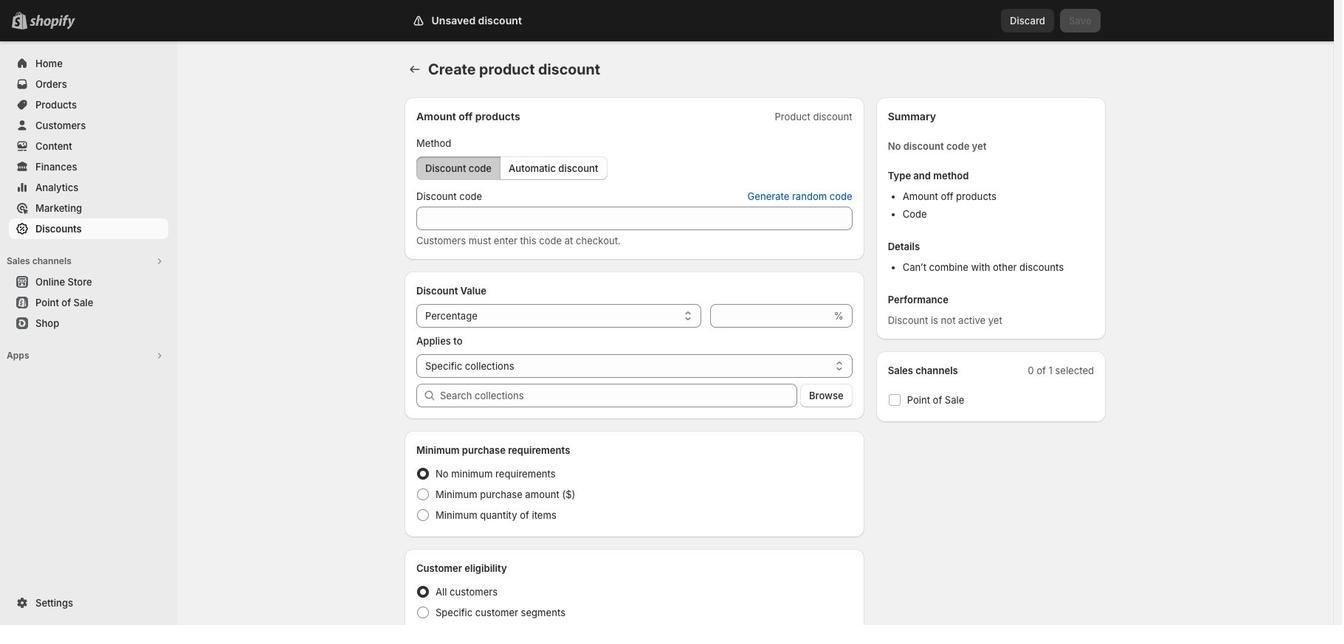 Task type: locate. For each thing, give the bounding box(es) containing it.
shopify image
[[30, 15, 75, 30]]

Search collections text field
[[440, 384, 797, 408]]

None text field
[[416, 207, 853, 230], [710, 304, 831, 328], [416, 207, 853, 230], [710, 304, 831, 328]]



Task type: vqa. For each thing, say whether or not it's contained in the screenshot.
The Search Collections text field
yes



